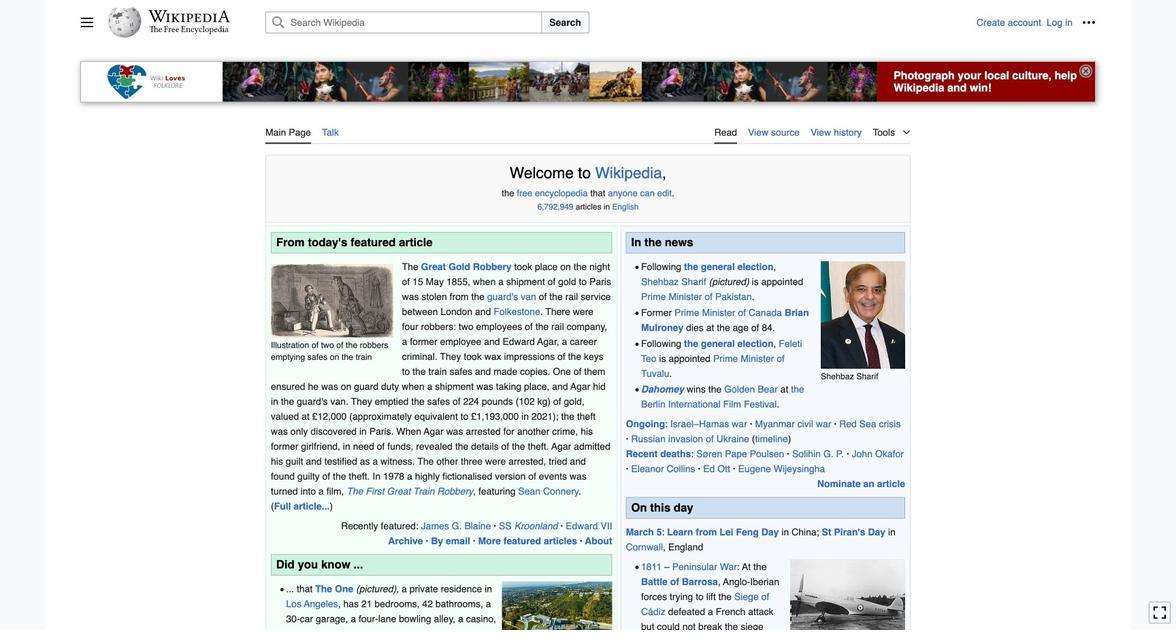 Task type: locate. For each thing, give the bounding box(es) containing it.
fullscreen image
[[1153, 606, 1167, 620]]

prototype spitfire k5054 image
[[790, 559, 905, 630]]

shehbaz sharif in 2022 image
[[821, 261, 905, 369]]

personal tools navigation
[[977, 12, 1100, 33]]

the one image
[[502, 582, 612, 630]]

wikipedia image
[[148, 10, 230, 22]]

None search field
[[249, 12, 977, 33]]

main content
[[80, 119, 1096, 630]]

illustration of two of the robbers emptying safes on the train image
[[271, 264, 393, 338]]

menu image
[[80, 16, 94, 29]]



Task type: describe. For each thing, give the bounding box(es) containing it.
hide image
[[1080, 65, 1093, 78]]

Search Wikipedia search field
[[265, 12, 542, 33]]

log in and more options image
[[1082, 16, 1096, 29]]

the free encyclopedia image
[[149, 26, 229, 35]]



Task type: vqa. For each thing, say whether or not it's contained in the screenshot.
Wikipedia image
yes



